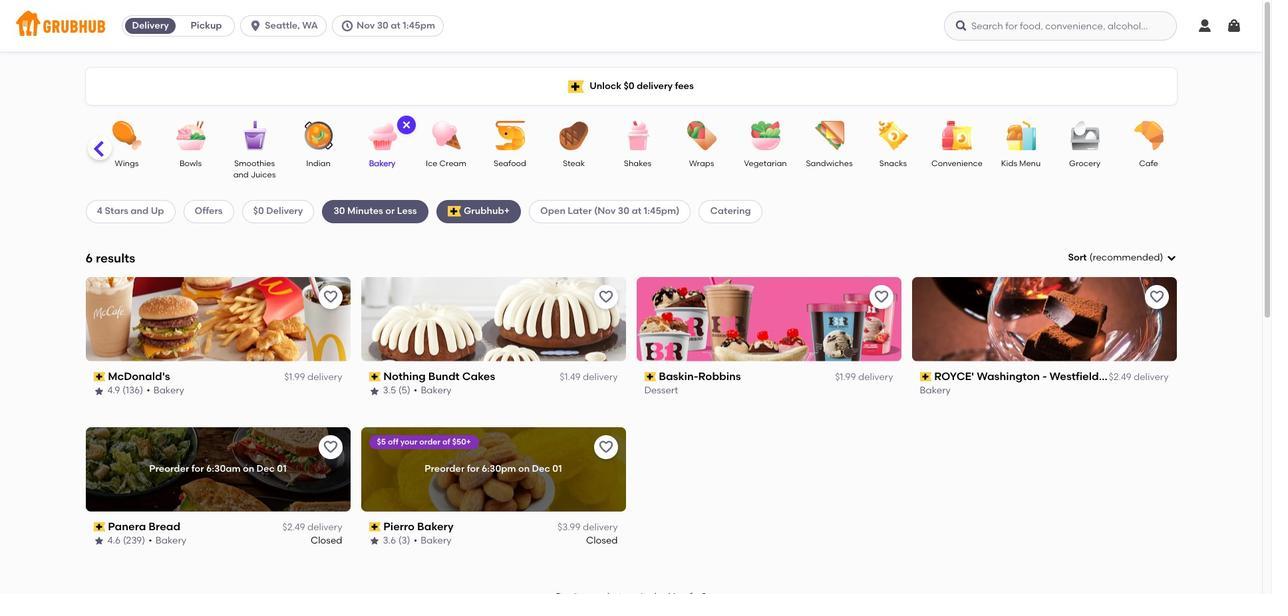 Task type: locate. For each thing, give the bounding box(es) containing it.
• bakery down the mcdonald's
[[146, 385, 184, 397]]

1 horizontal spatial and
[[233, 171, 249, 180]]

• for (239)
[[149, 536, 152, 547]]

$2.49
[[1109, 372, 1131, 383], [282, 522, 305, 534]]

delivery
[[637, 80, 673, 92], [307, 372, 342, 383], [583, 372, 618, 383], [858, 372, 893, 383], [1134, 372, 1169, 383], [307, 522, 342, 534], [583, 522, 618, 534]]

2 $1.99 from the left
[[835, 372, 856, 383]]

smoothies
[[234, 159, 275, 168]]

0 horizontal spatial $1.99 delivery
[[284, 372, 342, 383]]

on for bakery
[[518, 464, 530, 475]]

sandwiches image
[[806, 121, 853, 150]]

1 horizontal spatial $2.49
[[1109, 372, 1131, 383]]

1 horizontal spatial dec
[[532, 464, 550, 475]]

grubhub plus flag logo image for unlock $0 delivery fees
[[568, 80, 584, 93]]

closed down $3.99 delivery at bottom left
[[586, 536, 618, 547]]

convenience
[[931, 159, 983, 168]]

None field
[[1068, 251, 1177, 265]]

delivery
[[132, 20, 169, 31], [266, 206, 303, 217]]

1 horizontal spatial preorder
[[425, 464, 465, 475]]

• bakery for 4.6 (239)
[[149, 536, 186, 547]]

grubhub plus flag logo image left unlock
[[568, 80, 584, 93]]

6
[[85, 251, 93, 266]]

0 horizontal spatial at
[[391, 20, 400, 31]]

preorder
[[149, 464, 189, 475], [425, 464, 465, 475]]

save this restaurant image
[[322, 289, 338, 305]]

fees
[[675, 80, 694, 92]]

subscription pass image left the pierro
[[369, 523, 381, 532]]

baskin-
[[659, 370, 698, 383]]

•
[[146, 385, 150, 397], [414, 385, 417, 397], [149, 536, 152, 547], [414, 536, 417, 547]]

)
[[1160, 252, 1163, 263]]

seattle, wa button
[[240, 15, 332, 37]]

bakery image
[[359, 121, 405, 150]]

1 subscription pass image from the left
[[369, 373, 381, 382]]

for for bakery
[[467, 464, 479, 475]]

subscription pass image for panera bread
[[93, 523, 105, 532]]

0 horizontal spatial $2.49 delivery
[[282, 522, 342, 534]]

0 horizontal spatial $2.49
[[282, 522, 305, 534]]

0 horizontal spatial for
[[191, 464, 204, 475]]

at left 1:45pm
[[391, 20, 400, 31]]

nothing
[[383, 370, 426, 383]]

and
[[233, 171, 249, 180], [131, 206, 149, 217]]

2 $1.99 delivery from the left
[[835, 372, 893, 383]]

subscription pass image
[[369, 373, 381, 382], [920, 373, 932, 382]]

(239)
[[123, 536, 145, 547]]

wraps
[[689, 159, 714, 168]]

star icon image left 3.5
[[369, 386, 380, 397]]

0 vertical spatial and
[[233, 171, 249, 180]]

recommended
[[1093, 252, 1160, 263]]

subscription pass image up dessert
[[644, 373, 656, 382]]

baskin-robbins logo image
[[636, 277, 901, 362]]

1 preorder from the left
[[149, 464, 189, 475]]

1 horizontal spatial $1.99 delivery
[[835, 372, 893, 383]]

1 vertical spatial $2.49 delivery
[[282, 522, 342, 534]]

bakery down nothing bundt cakes
[[421, 385, 452, 397]]

$1.99 delivery for baskin-robbins
[[835, 372, 893, 383]]

0 vertical spatial $2.49
[[1109, 372, 1131, 383]]

3.6 (3)
[[383, 536, 410, 547]]

preorder down of
[[425, 464, 465, 475]]

star icon image left 4.9 at the bottom of the page
[[93, 386, 104, 397]]

(5)
[[398, 385, 410, 397]]

0 horizontal spatial on
[[243, 464, 254, 475]]

1 vertical spatial at
[[632, 206, 641, 217]]

delivery for pierro bakery
[[583, 522, 618, 534]]

preorder for 6:30pm on dec 01
[[425, 464, 562, 475]]

bread
[[149, 521, 180, 533]]

svg image
[[1197, 18, 1213, 34], [1226, 18, 1242, 34], [341, 19, 354, 33]]

1 horizontal spatial $0
[[624, 80, 634, 92]]

01
[[277, 464, 287, 475], [552, 464, 562, 475]]

01 right the 6:30pm
[[552, 464, 562, 475]]

0 vertical spatial grubhub plus flag logo image
[[568, 80, 584, 93]]

0 horizontal spatial svg image
[[341, 19, 354, 33]]

sandwiches
[[806, 159, 853, 168]]

at
[[391, 20, 400, 31], [632, 206, 641, 217]]

30 right nov
[[377, 20, 388, 31]]

0 horizontal spatial dec
[[257, 464, 275, 475]]

closed left 3.6
[[311, 536, 342, 547]]

save this restaurant button for baskin-robbins
[[869, 285, 893, 309]]

1 horizontal spatial subscription pass image
[[920, 373, 932, 382]]

nov
[[357, 20, 375, 31]]

$0
[[624, 80, 634, 92], [253, 206, 264, 217]]

open later (nov 30 at 1:45pm)
[[540, 206, 680, 217]]

1 horizontal spatial grubhub plus flag logo image
[[568, 80, 584, 93]]

Search for food, convenience, alcohol... search field
[[944, 11, 1177, 41]]

shakes
[[624, 159, 651, 168]]

star icon image for 4.6
[[93, 536, 104, 547]]

nothing bundt cakes logo image
[[361, 277, 626, 362]]

0 horizontal spatial delivery
[[132, 20, 169, 31]]

at left 1:45pm)
[[632, 206, 641, 217]]

wings
[[115, 159, 139, 168]]

grubhub plus flag logo image left grubhub+
[[448, 207, 461, 217]]

save this restaurant image
[[598, 289, 614, 305], [873, 289, 889, 305], [1149, 289, 1165, 305], [322, 440, 338, 456], [598, 440, 614, 456]]

grubhub plus flag logo image
[[568, 80, 584, 93], [448, 207, 461, 217]]

shakes image
[[614, 121, 661, 150]]

1 horizontal spatial for
[[467, 464, 479, 475]]

01 right 6:30am
[[277, 464, 287, 475]]

$5
[[377, 438, 386, 447]]

and left up
[[131, 206, 149, 217]]

1 dec from the left
[[257, 464, 275, 475]]

1 on from the left
[[243, 464, 254, 475]]

4.9
[[107, 385, 120, 397]]

delivery for royce' washington - westfield southcenter mall
[[1134, 372, 1169, 383]]

1 vertical spatial and
[[131, 206, 149, 217]]

star icon image for 4.9
[[93, 386, 104, 397]]

save this restaurant button for panera bread
[[318, 436, 342, 459]]

dec right 6:30am
[[257, 464, 275, 475]]

0 vertical spatial $2.49 delivery
[[1109, 372, 1169, 383]]

delivery for baskin-robbins
[[858, 372, 893, 383]]

on right the 6:30pm
[[518, 464, 530, 475]]

• bakery for 3.6 (3)
[[414, 536, 451, 547]]

subscription pass image left royce'
[[920, 373, 932, 382]]

$2.49 for panera bread
[[282, 522, 305, 534]]

2 closed from the left
[[586, 536, 618, 547]]

delivery inside button
[[132, 20, 169, 31]]

0 vertical spatial at
[[391, 20, 400, 31]]

wa
[[302, 20, 318, 31]]

royce' washington - westfield southcenter mall
[[934, 370, 1191, 383]]

svg image inside nov 30 at 1:45pm button
[[341, 19, 354, 33]]

vegetarian
[[744, 159, 787, 168]]

2 01 from the left
[[552, 464, 562, 475]]

1 horizontal spatial closed
[[586, 536, 618, 547]]

1 vertical spatial $0
[[253, 206, 264, 217]]

1 closed from the left
[[311, 536, 342, 547]]

1 horizontal spatial on
[[518, 464, 530, 475]]

2 dec from the left
[[532, 464, 550, 475]]

1 vertical spatial delivery
[[266, 206, 303, 217]]

0 horizontal spatial 01
[[277, 464, 287, 475]]

pickup
[[191, 20, 222, 31]]

1 $1.99 from the left
[[284, 372, 305, 383]]

star icon image for 3.6
[[369, 536, 380, 547]]

30 right (nov
[[618, 206, 629, 217]]

$1.99 for baskin-robbins
[[835, 372, 856, 383]]

order
[[419, 438, 441, 447]]

catering
[[710, 206, 751, 217]]

dec right the 6:30pm
[[532, 464, 550, 475]]

star icon image left 3.6
[[369, 536, 380, 547]]

1:45pm
[[403, 20, 435, 31]]

none field containing sort
[[1068, 251, 1177, 265]]

subscription pass image left the mcdonald's
[[93, 373, 105, 382]]

wings image
[[103, 121, 150, 150]]

$0 down juices
[[253, 206, 264, 217]]

for left the 6:30pm
[[467, 464, 479, 475]]

save this restaurant button for mcdonald's
[[318, 285, 342, 309]]

and down smoothies
[[233, 171, 249, 180]]

panera bread
[[108, 521, 180, 533]]

bakery
[[369, 159, 395, 168], [153, 385, 184, 397], [421, 385, 452, 397], [920, 385, 951, 397], [417, 521, 454, 533], [156, 536, 186, 547], [421, 536, 451, 547]]

delivery down juices
[[266, 206, 303, 217]]

2 on from the left
[[518, 464, 530, 475]]

dec
[[257, 464, 275, 475], [532, 464, 550, 475]]

dec for pierro bakery
[[532, 464, 550, 475]]

delivery left the pickup on the left of the page
[[132, 20, 169, 31]]

save this restaurant button
[[318, 285, 342, 309], [594, 285, 618, 309], [869, 285, 893, 309], [1145, 285, 1169, 309], [318, 436, 342, 459], [594, 436, 618, 459]]

subscription pass image left nothing
[[369, 373, 381, 382]]

• bakery down bread
[[149, 536, 186, 547]]

steak
[[563, 159, 585, 168]]

save this restaurant image for panera bread
[[322, 440, 338, 456]]

svg image
[[249, 19, 262, 33], [955, 19, 968, 33], [401, 120, 411, 130], [1166, 253, 1177, 264]]

1 horizontal spatial at
[[632, 206, 641, 217]]

cream
[[439, 159, 466, 168]]

$1.99 delivery for mcdonald's
[[284, 372, 342, 383]]

1 vertical spatial grubhub plus flag logo image
[[448, 207, 461, 217]]

1 horizontal spatial $2.49 delivery
[[1109, 372, 1169, 383]]

-
[[1042, 370, 1047, 383]]

• for (3)
[[414, 536, 417, 547]]

delivery for mcdonald's
[[307, 372, 342, 383]]

for
[[191, 464, 204, 475], [467, 464, 479, 475]]

star icon image
[[93, 386, 104, 397], [369, 386, 380, 397], [93, 536, 104, 547], [369, 536, 380, 547]]

• right the "(3)"
[[414, 536, 417, 547]]

0 horizontal spatial closed
[[311, 536, 342, 547]]

on for bread
[[243, 464, 254, 475]]

open
[[540, 206, 565, 217]]

1 vertical spatial $2.49
[[282, 522, 305, 534]]

1 horizontal spatial 30
[[377, 20, 388, 31]]

mcdonald's logo image
[[85, 277, 350, 362]]

1 01 from the left
[[277, 464, 287, 475]]

star icon image left the 4.6
[[93, 536, 104, 547]]

for left 6:30am
[[191, 464, 204, 475]]

$1.49 delivery
[[560, 372, 618, 383]]

royce' washington - westfield southcenter mall logo image
[[912, 277, 1177, 362]]

• right (5)
[[414, 385, 417, 397]]

sort ( recommended )
[[1068, 252, 1163, 263]]

subscription pass image for royce' washington - westfield southcenter mall
[[920, 373, 932, 382]]

• bakery down nothing bundt cakes
[[414, 385, 452, 397]]

0 horizontal spatial subscription pass image
[[369, 373, 381, 382]]

$2.49 delivery
[[1109, 372, 1169, 383], [282, 522, 342, 534]]

bowls
[[180, 159, 202, 168]]

menu
[[1019, 159, 1041, 168]]

0 horizontal spatial preorder
[[149, 464, 189, 475]]

0 vertical spatial delivery
[[132, 20, 169, 31]]

unlock
[[590, 80, 621, 92]]

minutes
[[347, 206, 383, 217]]

• right '(136)'
[[146, 385, 150, 397]]

1 horizontal spatial 01
[[552, 464, 562, 475]]

$0 right unlock
[[624, 80, 634, 92]]

southcenter
[[1101, 370, 1166, 383]]

subscription pass image
[[93, 373, 105, 382], [644, 373, 656, 382], [93, 523, 105, 532], [369, 523, 381, 532]]

subscription pass image left "panera"
[[93, 523, 105, 532]]

preorder left 6:30am
[[149, 464, 189, 475]]

1:45pm)
[[644, 206, 680, 217]]

subscription pass image for nothing bundt cakes
[[369, 373, 381, 382]]

(
[[1089, 252, 1093, 263]]

2 subscription pass image from the left
[[920, 373, 932, 382]]

stars
[[105, 206, 128, 217]]

closed for pierro bakery
[[586, 536, 618, 547]]

on right 6:30am
[[243, 464, 254, 475]]

2 for from the left
[[467, 464, 479, 475]]

cafe
[[1139, 159, 1158, 168]]

2 preorder from the left
[[425, 464, 465, 475]]

delivery for panera bread
[[307, 522, 342, 534]]

1 horizontal spatial svg image
[[1197, 18, 1213, 34]]

30 left minutes
[[334, 206, 345, 217]]

1 horizontal spatial $1.99
[[835, 372, 856, 383]]

1 horizontal spatial delivery
[[266, 206, 303, 217]]

1 $1.99 delivery from the left
[[284, 372, 342, 383]]

soup image
[[40, 121, 86, 150]]

delivery button
[[122, 15, 178, 37]]

kids menu image
[[998, 121, 1044, 150]]

or
[[385, 206, 395, 217]]

0 horizontal spatial $1.99
[[284, 372, 305, 383]]

$3.99 delivery
[[558, 522, 618, 534]]

• down panera bread
[[149, 536, 152, 547]]

0 horizontal spatial grubhub plus flag logo image
[[448, 207, 461, 217]]

$1.49
[[560, 372, 581, 383]]

• bakery down pierro bakery
[[414, 536, 451, 547]]

1 for from the left
[[191, 464, 204, 475]]

dec for panera bread
[[257, 464, 275, 475]]

6 results
[[85, 251, 135, 266]]



Task type: describe. For each thing, give the bounding box(es) containing it.
• for (136)
[[146, 385, 150, 397]]

30 inside button
[[377, 20, 388, 31]]

3.5 (5)
[[383, 385, 410, 397]]

nov 30 at 1:45pm
[[357, 20, 435, 31]]

save this restaurant button for royce' washington - westfield southcenter mall
[[1145, 285, 1169, 309]]

seattle,
[[265, 20, 300, 31]]

• for (5)
[[414, 385, 417, 397]]

results
[[96, 251, 135, 266]]

grubhub plus flag logo image for grubhub+
[[448, 207, 461, 217]]

4.6
[[107, 536, 121, 547]]

bakery down pierro bakery
[[421, 536, 451, 547]]

$2.49 for royce' washington - westfield southcenter mall
[[1109, 372, 1131, 383]]

dessert
[[644, 385, 678, 397]]

vegetarian image
[[742, 121, 789, 150]]

$50+
[[452, 438, 471, 447]]

washington
[[977, 370, 1040, 383]]

$2.49 delivery for royce' washington - westfield southcenter mall
[[1109, 372, 1169, 383]]

• bakery for 3.5 (5)
[[414, 385, 452, 397]]

delivery for nothing bundt cakes
[[583, 372, 618, 383]]

2 horizontal spatial 30
[[618, 206, 629, 217]]

pickup button
[[178, 15, 234, 37]]

4.9 (136)
[[107, 385, 143, 397]]

2 horizontal spatial svg image
[[1226, 18, 1242, 34]]

preorder for pierro bakery
[[425, 464, 465, 475]]

0 horizontal spatial 30
[[334, 206, 345, 217]]

smoothies and juices image
[[231, 121, 278, 150]]

star icon image for 3.5
[[369, 386, 380, 397]]

indian
[[306, 159, 331, 168]]

snacks
[[879, 159, 907, 168]]

3.6
[[383, 536, 396, 547]]

kids menu
[[1001, 159, 1041, 168]]

up
[[151, 206, 164, 217]]

grubhub+
[[464, 206, 510, 217]]

save this restaurant button for nothing bundt cakes
[[594, 285, 618, 309]]

save this restaurant image for nothing bundt cakes
[[598, 289, 614, 305]]

mall
[[1168, 370, 1191, 383]]

for for bread
[[191, 464, 204, 475]]

bowls image
[[167, 121, 214, 150]]

snacks image
[[870, 121, 916, 150]]

grocery
[[1069, 159, 1100, 168]]

preorder for 6:30am on dec 01
[[149, 464, 287, 475]]

steak image
[[551, 121, 597, 150]]

nothing bundt cakes
[[383, 370, 495, 383]]

unlock $0 delivery fees
[[590, 80, 694, 92]]

(136)
[[122, 385, 143, 397]]

seattle, wa
[[265, 20, 318, 31]]

closed for panera bread
[[311, 536, 342, 547]]

bakery down royce'
[[920, 385, 951, 397]]

sort
[[1068, 252, 1087, 263]]

later
[[568, 206, 592, 217]]

bakery down bread
[[156, 536, 186, 547]]

and inside the smoothies and juices
[[233, 171, 249, 180]]

mcdonald's
[[108, 370, 170, 383]]

your
[[400, 438, 417, 447]]

svg image inside seattle, wa button
[[249, 19, 262, 33]]

off
[[388, 438, 398, 447]]

(3)
[[398, 536, 410, 547]]

save this restaurant image for royce' washington - westfield southcenter mall
[[1149, 289, 1165, 305]]

subscription pass image for baskin-robbins
[[644, 373, 656, 382]]

preorder for panera bread
[[149, 464, 189, 475]]

of
[[442, 438, 450, 447]]

4.6 (239)
[[107, 536, 145, 547]]

nov 30 at 1:45pm button
[[332, 15, 449, 37]]

4
[[97, 206, 103, 217]]

main navigation navigation
[[0, 0, 1262, 52]]

subscription pass image for pierro bakery
[[369, 523, 381, 532]]

smoothies and juices
[[233, 159, 276, 180]]

westfield
[[1050, 370, 1099, 383]]

royce'
[[934, 370, 974, 383]]

30 minutes or less
[[334, 206, 417, 217]]

cafe image
[[1125, 121, 1172, 150]]

0 horizontal spatial $0
[[253, 206, 264, 217]]

01 for pierro bakery
[[552, 464, 562, 475]]

ice cream image
[[423, 121, 469, 150]]

ice
[[426, 159, 437, 168]]

bakery right the pierro
[[417, 521, 454, 533]]

panera
[[108, 521, 146, 533]]

bundt
[[428, 370, 460, 383]]

0 vertical spatial $0
[[624, 80, 634, 92]]

baskin-robbins
[[659, 370, 741, 383]]

at inside button
[[391, 20, 400, 31]]

$2.49 delivery for panera bread
[[282, 522, 342, 534]]

(nov
[[594, 206, 616, 217]]

01 for panera bread
[[277, 464, 287, 475]]

subscription pass image for mcdonald's
[[93, 373, 105, 382]]

save this restaurant image for baskin-robbins
[[873, 289, 889, 305]]

kids
[[1001, 159, 1017, 168]]

$1.99 for mcdonald's
[[284, 372, 305, 383]]

6:30am
[[206, 464, 241, 475]]

0 horizontal spatial and
[[131, 206, 149, 217]]

bakery down bakery image
[[369, 159, 395, 168]]

convenience image
[[934, 121, 980, 150]]

pierro bakery
[[383, 521, 454, 533]]

bakery down the mcdonald's
[[153, 385, 184, 397]]

• bakery for 4.9 (136)
[[146, 385, 184, 397]]

seafood image
[[487, 121, 533, 150]]

pierro
[[383, 521, 415, 533]]

offers
[[195, 206, 223, 217]]

$5 off your order of $50+
[[377, 438, 471, 447]]

cakes
[[462, 370, 495, 383]]

less
[[397, 206, 417, 217]]

robbins
[[698, 370, 741, 383]]

ice cream
[[426, 159, 466, 168]]

$0 delivery
[[253, 206, 303, 217]]

wraps image
[[678, 121, 725, 150]]

4 stars and up
[[97, 206, 164, 217]]

indian image
[[295, 121, 342, 150]]

6:30pm
[[482, 464, 516, 475]]

grocery image
[[1061, 121, 1108, 150]]

3.5
[[383, 385, 396, 397]]



Task type: vqa. For each thing, say whether or not it's contained in the screenshot.
429 Fairview Ave N
no



